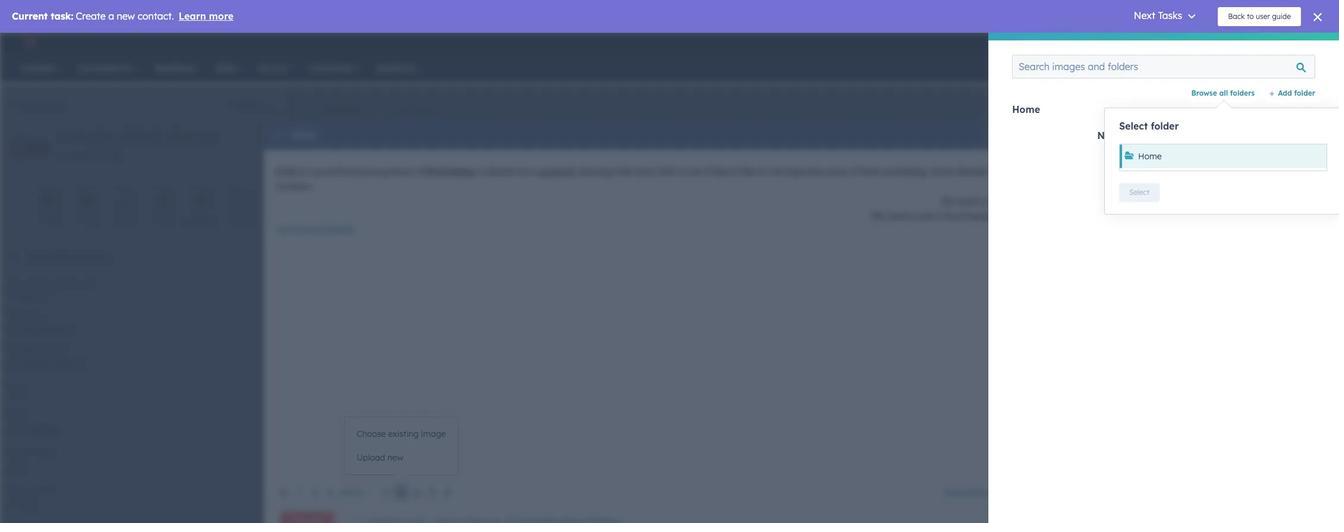 Task type: vqa. For each thing, say whether or not it's contained in the screenshot.
Actions
yes



Task type: describe. For each thing, give the bounding box(es) containing it.
555-
[[1088, 169, 1106, 180]]

0 horizontal spatial we
[[871, 210, 885, 222]]

design
[[1246, 37, 1271, 47]]

c-
[[937, 210, 946, 222]]

entertainment button
[[12, 319, 276, 338]]

brand
[[297, 224, 323, 235]]

lead status button
[[449, 408, 505, 424]]

owner for company owner
[[46, 344, 67, 353]]

upload new button
[[345, 446, 458, 470]]

hubspot image
[[21, 35, 36, 49]]

artists
[[119, 127, 163, 144]]

create date button
[[387, 408, 444, 424]]

meeting
[[187, 216, 215, 225]]

state/region
[[12, 447, 57, 456]]

a down mandy
[[980, 196, 985, 207]]

provation design studio button
[[1189, 33, 1315, 52]]

1 of from the left
[[416, 166, 424, 177]]

date inside popup button
[[417, 411, 434, 420]]

should
[[485, 166, 514, 177]]

create date inside popup button
[[391, 411, 434, 420]]

close image
[[1316, 47, 1325, 56]]

minimize dialog image
[[273, 131, 283, 140]]

add inside button
[[979, 391, 993, 400]]

last
[[846, 170, 864, 179]]

3 of from the left
[[1045, 166, 1053, 177]]

lead status
[[453, 411, 496, 420]]

2 of from the left
[[850, 166, 859, 177]]

task
[[155, 216, 170, 225]]

associated
[[1068, 197, 1113, 208]]

notifications button
[[1166, 33, 1187, 52]]

contacts (1) button
[[1034, 84, 1281, 116]]

0 vertical spatial with
[[615, 166, 634, 177]]

link opens in a new window image
[[97, 150, 105, 165]]

actions button
[[224, 93, 278, 117]]

head
[[1020, 166, 1043, 177]]

activities link
[[380, 94, 449, 122]]

about this company
[[26, 251, 110, 262]]

1 vertical spatial sheen
[[387, 488, 413, 499]]

0 vertical spatial new
[[988, 196, 1005, 207]]

company for company domain name caa.com
[[12, 279, 44, 288]]

stage
[[670, 170, 694, 179]]

notifications image
[[1171, 38, 1182, 49]]

actions
[[232, 100, 262, 111]]

domain
[[46, 279, 72, 288]]

2 to from the left
[[759, 166, 768, 177]]

companies
[[18, 100, 65, 111]]

1 to from the left
[[679, 166, 688, 177]]

email image
[[81, 195, 92, 206]]

choose existing image
[[357, 429, 446, 439]]

postal
[[12, 484, 33, 493]]

0 vertical spatial we
[[942, 196, 956, 207]]

meeting image
[[196, 195, 206, 206]]

0 horizontal spatial business
[[343, 166, 379, 177]]

provation inside popup button
[[1209, 37, 1244, 47]]

recent
[[321, 243, 353, 255]]

james peterson button
[[12, 351, 276, 371]]

1 horizontal spatial martin
[[1053, 125, 1081, 136]]

agency
[[167, 127, 217, 144]]

upgrade image
[[1018, 38, 1029, 49]]

martinsheen@gmail.com
[[1053, 154, 1157, 165]]

choose existing image button
[[345, 422, 458, 446]]

view
[[1046, 197, 1066, 208]]

last activity date
[[846, 170, 924, 179]]

0 horizontal spatial more
[[230, 216, 247, 225]]

0 horizontal spatial martin
[[357, 488, 385, 499]]

they'd
[[714, 166, 740, 177]]

view associated contacts
[[1046, 197, 1151, 208]]

Search HubSpot search field
[[1163, 58, 1309, 78]]

card
[[1006, 210, 1025, 222]]

industry
[[12, 312, 41, 320]]

some of their marketing. from mandy nance, head of creative:
[[276, 166, 1055, 192]]

a left 'c-' in the top right of the page
[[910, 210, 915, 222]]

1 horizontal spatial sheen
[[1083, 125, 1109, 136]]

task image
[[158, 195, 168, 206]]

upgrade
[[1031, 39, 1065, 48]]

a right is
[[309, 166, 313, 177]]

upload
[[357, 452, 385, 463]]

+
[[1286, 95, 1291, 105]]

1 caa from the top
[[276, 166, 297, 177]]

about this company button
[[0, 241, 276, 273]]

creative:
[[276, 181, 314, 192]]

company domain name caa.com
[[12, 279, 93, 301]]

add button
[[961, 388, 1000, 403]]

marketing.
[[883, 166, 929, 177]]

logo
[[1007, 196, 1025, 207]]

more inside popup button
[[341, 487, 362, 498]]

company for company owner
[[12, 344, 44, 353]]

creative artists agency
[[59, 127, 217, 144]]

+ add button
[[1286, 93, 1310, 107]]

add inside button
[[1293, 95, 1310, 105]]

companies link
[[10, 100, 65, 111]]

overview
[[324, 103, 363, 114]]

contacts
[[1060, 95, 1097, 105]]

associated with 1 record button
[[944, 484, 1055, 501]]

activities
[[397, 103, 432, 114]]

entertainment
[[12, 325, 68, 336]]

1 design from the top
[[1027, 196, 1055, 207]]

level
[[946, 210, 966, 222]]

activity
[[866, 170, 903, 179]]

associated
[[944, 487, 989, 498]]

1
[[1012, 487, 1017, 498]]

name
[[74, 279, 93, 288]]

we need a new logo design we need a new c-level business card design caa brand studio
[[276, 196, 1055, 235]]

contact
[[325, 411, 353, 420]]

like
[[742, 166, 757, 177]]

proud
[[316, 166, 341, 177]]



Task type: locate. For each thing, give the bounding box(es) containing it.
record
[[1019, 487, 1046, 498]]

0 vertical spatial provation
[[1209, 37, 1244, 47]]

associated with 1 record
[[944, 487, 1046, 498]]

company owner
[[12, 344, 67, 353]]

caa.com link
[[59, 147, 107, 165]]

martin down contacts
[[1053, 125, 1081, 136]]

marketplaces image
[[1106, 38, 1117, 49]]

0 vertical spatial caa
[[276, 166, 297, 177]]

0 vertical spatial design
[[1027, 196, 1055, 207]]

0 vertical spatial sheen
[[1083, 125, 1109, 136]]

caa left is
[[276, 166, 297, 177]]

studio right design at the right of page
[[1274, 37, 1297, 47]]

lifecycle
[[628, 170, 668, 179]]

caa.com down creative
[[59, 151, 95, 162]]

+1 (223) 555-1235 button
[[1053, 168, 1125, 182]]

2 horizontal spatial new
[[988, 196, 1005, 207]]

1 horizontal spatial note
[[292, 129, 315, 141]]

1 vertical spatial create date
[[391, 411, 434, 420]]

their
[[636, 166, 656, 177], [861, 166, 881, 177]]

0 horizontal spatial their
[[636, 166, 656, 177]]

1 horizontal spatial provation
[[1209, 37, 1244, 47]]

martin sheen down contacts
[[1053, 125, 1109, 136]]

new left 'c-' in the top right of the page
[[917, 210, 934, 222]]

new inside 'button'
[[388, 452, 403, 463]]

new left logo at the top
[[988, 196, 1005, 207]]

1 horizontal spatial date
[[442, 170, 461, 179]]

about
[[26, 251, 51, 262]]

create left ,
[[412, 170, 440, 179]]

1 horizontal spatial owner
[[355, 411, 377, 420]]

with inside popup button
[[992, 487, 1010, 498]]

0 vertical spatial caa.com
[[59, 151, 95, 162]]

with
[[615, 166, 634, 177], [992, 487, 1010, 498]]

contacts
[[1116, 197, 1151, 208]]

1 horizontal spatial of
[[850, 166, 859, 177]]

column header
[[488, 455, 637, 481]]

1 vertical spatial martin sheen
[[357, 488, 413, 499]]

upload new
[[357, 452, 403, 463]]

caa is a proud business partner of provation , i should set a quarterly meeting with their hoc to see if they'd like to reinvigorate
[[276, 166, 824, 177]]

create up existing
[[391, 411, 415, 420]]

1 horizontal spatial their
[[861, 166, 881, 177]]

martin down the upload
[[357, 488, 385, 499]]

note down note image
[[40, 216, 57, 225]]

1 horizontal spatial caa.com
[[59, 151, 95, 162]]

design right logo at the top
[[1027, 196, 1055, 207]]

nance,
[[988, 166, 1018, 177]]

owner
[[46, 344, 67, 353], [355, 411, 377, 420]]

studio inside we need a new logo design we need a new c-level business card design caa brand studio
[[326, 224, 354, 235]]

reinvigorate
[[770, 166, 824, 177]]

lifecycle stage
[[628, 170, 694, 179]]

0 horizontal spatial add
[[979, 391, 993, 400]]

0 horizontal spatial of
[[416, 166, 424, 177]]

press to sort. element
[[985, 463, 989, 473]]

james peterson image
[[1196, 37, 1207, 48]]

to right like
[[759, 166, 768, 177]]

0 vertical spatial create
[[412, 170, 440, 179]]

0 horizontal spatial to
[[679, 166, 688, 177]]

note right minimize dialog image at the left top of the page
[[292, 129, 315, 141]]

,
[[475, 166, 477, 177]]

(223)
[[1065, 169, 1086, 180]]

of right some
[[850, 166, 859, 177]]

meeting
[[578, 166, 613, 177]]

search button
[[1300, 58, 1320, 78]]

provation design studio
[[1209, 37, 1297, 47]]

1 vertical spatial we
[[871, 210, 885, 222]]

1 horizontal spatial martin sheen
[[1053, 125, 1109, 136]]

owner for contact owner
[[355, 411, 377, 420]]

create inside popup button
[[391, 411, 415, 420]]

their right some
[[861, 166, 881, 177]]

sheen up martinsheen@gmail.com
[[1083, 125, 1109, 136]]

calling icon image
[[1081, 37, 1092, 48]]

navigation
[[307, 93, 450, 123]]

some
[[826, 166, 848, 177]]

press to sort. image
[[985, 463, 989, 472]]

is
[[299, 166, 306, 177]]

company up james
[[12, 344, 44, 353]]

2 their from the left
[[861, 166, 881, 177]]

2 company from the top
[[12, 344, 44, 353]]

date left from
[[905, 170, 924, 179]]

help button
[[1127, 33, 1147, 52]]

0 vertical spatial more
[[230, 216, 247, 225]]

studio up recent
[[326, 224, 354, 235]]

recent communications
[[321, 243, 435, 255]]

1 horizontal spatial with
[[992, 487, 1010, 498]]

contacts (1)
[[1060, 95, 1110, 105]]

to left see
[[679, 166, 688, 177]]

overview link
[[307, 94, 380, 122]]

+1 (223) 555-1235
[[1053, 169, 1125, 180]]

partner
[[382, 166, 413, 177]]

State/Region text field
[[12, 454, 276, 478]]

choose
[[357, 429, 386, 439]]

owner inside popup button
[[355, 411, 377, 420]]

Search search field
[[324, 431, 468, 453]]

business left card at the top of page
[[968, 210, 1004, 222]]

0 vertical spatial studio
[[1274, 37, 1297, 47]]

0 vertical spatial owner
[[46, 344, 67, 353]]

note
[[292, 129, 315, 141], [40, 216, 57, 225]]

more down more icon
[[230, 216, 247, 225]]

0 horizontal spatial need
[[887, 210, 908, 222]]

create date up existing
[[391, 411, 434, 420]]

0 horizontal spatial martin sheen link
[[357, 488, 413, 499]]

1 vertical spatial more
[[341, 487, 362, 498]]

0 vertical spatial add
[[1293, 95, 1310, 105]]

0 vertical spatial company
[[12, 279, 44, 288]]

mandy
[[957, 166, 986, 177]]

sheen
[[1083, 125, 1109, 136], [387, 488, 413, 499]]

need down the last activity date
[[887, 210, 908, 222]]

search image
[[1305, 64, 1314, 72]]

contact owner
[[325, 411, 377, 420]]

1 vertical spatial company
[[12, 344, 44, 353]]

2 horizontal spatial of
[[1045, 166, 1053, 177]]

1 vertical spatial studio
[[326, 224, 354, 235]]

1 horizontal spatial we
[[942, 196, 956, 207]]

0 horizontal spatial note
[[40, 216, 57, 225]]

0 horizontal spatial studio
[[326, 224, 354, 235]]

from
[[931, 166, 954, 177]]

1 horizontal spatial studio
[[1274, 37, 1297, 47]]

menu containing provation design studio
[[1010, 33, 1316, 52]]

settings image
[[1151, 38, 1162, 48]]

1 vertical spatial caa.com
[[12, 290, 46, 301]]

martin sheen down "upload new" on the bottom left of the page
[[357, 488, 413, 499]]

image
[[421, 429, 446, 439]]

0 horizontal spatial new
[[388, 452, 403, 463]]

a
[[309, 166, 313, 177], [530, 166, 535, 177], [980, 196, 985, 207], [910, 210, 915, 222]]

0 horizontal spatial owner
[[46, 344, 67, 353]]

of right the partner
[[416, 166, 424, 177]]

settings link
[[1149, 36, 1164, 48]]

dialog
[[989, 33, 1339, 523]]

1 vertical spatial design
[[1027, 210, 1055, 222]]

with right meeting
[[615, 166, 634, 177]]

1 their from the left
[[636, 166, 656, 177]]

existing
[[388, 429, 419, 439]]

business inside we need a new logo design we need a new c-level business card design caa brand studio
[[968, 210, 1004, 222]]

postal code
[[12, 484, 51, 493]]

caa brand studio link
[[276, 224, 354, 235]]

1 horizontal spatial business
[[968, 210, 1004, 222]]

we down activity
[[871, 210, 885, 222]]

martin sheen link down "upload new" on the bottom left of the page
[[357, 488, 413, 499]]

add
[[1293, 95, 1310, 105], [979, 391, 993, 400]]

1 horizontal spatial martin sheen link
[[1053, 125, 1109, 136]]

caa left brand
[[276, 224, 294, 235]]

quarterly
[[538, 166, 576, 177]]

hubspot link
[[14, 35, 45, 49]]

0 horizontal spatial martin sheen
[[357, 488, 413, 499]]

provation left "i"
[[426, 166, 475, 177]]

james peterson
[[12, 358, 75, 369]]

0 vertical spatial create date
[[412, 170, 461, 179]]

i
[[479, 166, 483, 177]]

more
[[230, 216, 247, 225], [341, 487, 362, 498]]

0 vertical spatial martin
[[1053, 125, 1081, 136]]

1 vertical spatial new
[[917, 210, 934, 222]]

provation
[[1209, 37, 1244, 47], [426, 166, 475, 177]]

business right proud
[[343, 166, 379, 177]]

design
[[1027, 196, 1055, 207], [1027, 210, 1055, 222]]

1 vertical spatial note
[[40, 216, 57, 225]]

contact owner button
[[321, 408, 383, 424]]

a right set
[[530, 166, 535, 177]]

martinsheen@gmail.com link
[[1053, 152, 1157, 166]]

more image
[[234, 195, 244, 206]]

lead
[[453, 411, 471, 420]]

owner up the peterson
[[46, 344, 67, 353]]

new down choose existing image button
[[388, 452, 403, 463]]

studio
[[1274, 37, 1297, 47], [326, 224, 354, 235]]

if
[[706, 166, 712, 177]]

1 vertical spatial business
[[968, 210, 1004, 222]]

1 vertical spatial create
[[391, 411, 415, 420]]

+ add
[[1286, 95, 1310, 105]]

studio inside popup button
[[1274, 37, 1297, 47]]

owner up choose
[[355, 411, 377, 420]]

create date left ,
[[412, 170, 461, 179]]

2 horizontal spatial date
[[905, 170, 924, 179]]

City text field
[[12, 417, 276, 441]]

create date
[[412, 170, 461, 179], [391, 411, 434, 420]]

1235
[[1106, 169, 1125, 180]]

company inside company domain name caa.com
[[12, 279, 44, 288]]

1 vertical spatial martin
[[357, 488, 385, 499]]

note image
[[43, 195, 54, 206]]

communications
[[356, 243, 435, 255]]

design down view
[[1027, 210, 1055, 222]]

1 company from the top
[[12, 279, 44, 288]]

1 horizontal spatial to
[[759, 166, 768, 177]]

company down about
[[12, 279, 44, 288]]

to
[[679, 166, 688, 177], [759, 166, 768, 177]]

0 vertical spatial need
[[958, 196, 978, 207]]

0 horizontal spatial sheen
[[387, 488, 413, 499]]

1 horizontal spatial new
[[917, 210, 934, 222]]

1 vertical spatial add
[[979, 391, 993, 400]]

date left ,
[[442, 170, 461, 179]]

martin sheen link down contacts
[[1053, 125, 1109, 136]]

call image
[[119, 195, 130, 206]]

0 vertical spatial martin sheen link
[[1053, 125, 1109, 136]]

1 vertical spatial caa
[[276, 224, 294, 235]]

more button
[[338, 484, 372, 501]]

0 horizontal spatial with
[[615, 166, 634, 177]]

caa.com inside company domain name caa.com
[[12, 290, 46, 301]]

caa.com inside "caa.com" 'link'
[[59, 151, 95, 162]]

2 design from the top
[[1027, 210, 1055, 222]]

0 horizontal spatial provation
[[426, 166, 475, 177]]

0 vertical spatial martin sheen
[[1053, 125, 1109, 136]]

navigation containing overview
[[307, 93, 450, 123]]

with left 1
[[992, 487, 1010, 498]]

(1)
[[1099, 95, 1110, 105]]

creative
[[59, 127, 115, 144]]

name
[[332, 464, 354, 473]]

date up image
[[417, 411, 434, 420]]

sheen down upload new 'button'
[[387, 488, 413, 499]]

we up 'c-' in the top right of the page
[[942, 196, 956, 207]]

caa inside we need a new logo design we need a new c-level business card design caa brand studio
[[276, 224, 294, 235]]

1 horizontal spatial add
[[1293, 95, 1310, 105]]

2 vertical spatial new
[[388, 452, 403, 463]]

of left +1
[[1045, 166, 1053, 177]]

1 horizontal spatial more
[[341, 487, 362, 498]]

marketplaces button
[[1099, 33, 1124, 52]]

of
[[416, 166, 424, 177], [850, 166, 859, 177], [1045, 166, 1053, 177]]

james
[[12, 358, 38, 369]]

martin sheen link
[[1053, 125, 1109, 136], [357, 488, 413, 499]]

0 vertical spatial business
[[343, 166, 379, 177]]

create
[[412, 170, 440, 179], [391, 411, 415, 420]]

0 horizontal spatial date
[[417, 411, 434, 420]]

0 horizontal spatial caa.com
[[12, 290, 46, 301]]

see
[[690, 166, 703, 177]]

1 vertical spatial provation
[[426, 166, 475, 177]]

+1
[[1053, 169, 1063, 180]]

2 caa from the top
[[276, 224, 294, 235]]

their inside the some of their marketing. from mandy nance, head of creative:
[[861, 166, 881, 177]]

need up level on the top right of the page
[[958, 196, 978, 207]]

1 vertical spatial martin sheen link
[[357, 488, 413, 499]]

1 vertical spatial owner
[[355, 411, 377, 420]]

more down name at the left
[[341, 487, 362, 498]]

provation right james peterson "image"
[[1209, 37, 1244, 47]]

caa.com up the industry
[[12, 290, 46, 301]]

menu
[[1010, 33, 1316, 52]]

menu item
[[1073, 33, 1075, 52]]

1 vertical spatial with
[[992, 487, 1010, 498]]

0 vertical spatial note
[[292, 129, 315, 141]]

help image
[[1131, 38, 1142, 49]]

caa.com
[[59, 151, 95, 162], [12, 290, 46, 301]]

caa
[[276, 166, 297, 177], [276, 224, 294, 235]]

1 vertical spatial need
[[887, 210, 908, 222]]

their left hoc in the top of the page
[[636, 166, 656, 177]]

Postal code text field
[[12, 492, 276, 515]]

1 horizontal spatial need
[[958, 196, 978, 207]]

company
[[71, 251, 110, 262]]



